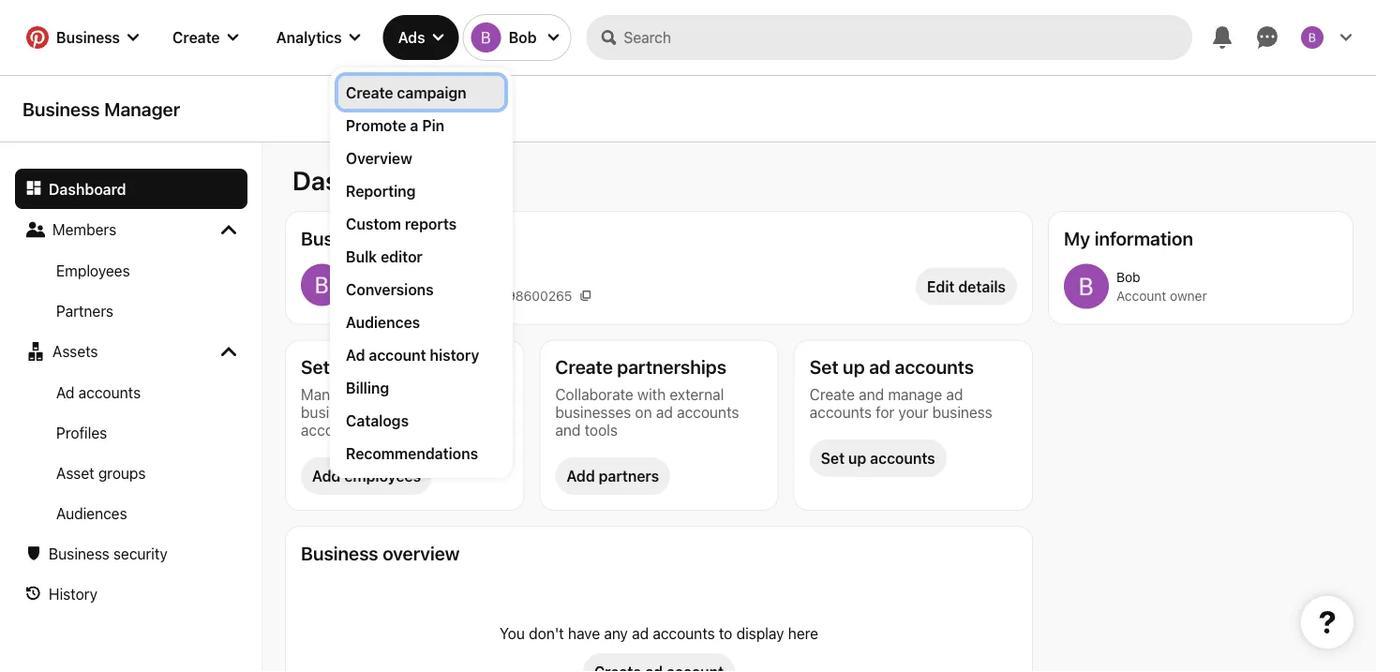 Task type: describe. For each thing, give the bounding box(es) containing it.
recommendations link
[[346, 442, 497, 464]]

custom
[[346, 215, 401, 232]]

account switcher arrow icon image
[[548, 32, 559, 43]]

business id: 1109011614398600265
[[351, 288, 572, 303]]

owner
[[1170, 288, 1207, 304]]

overview link
[[346, 147, 497, 169]]

asset
[[56, 464, 94, 482]]

information for business information
[[383, 227, 481, 249]]

don't
[[529, 624, 564, 642]]

set for set up ad accounts
[[810, 356, 838, 378]]

0 horizontal spatial your
[[360, 356, 399, 378]]

partners button
[[15, 291, 247, 331]]

details
[[958, 277, 1006, 295]]

business security
[[49, 545, 168, 562]]

you
[[500, 624, 525, 642]]

ad inside set up your team manage who works in your business and which ad accounts they're assigned to
[[438, 403, 455, 421]]

employees
[[344, 467, 421, 485]]

edit details button
[[916, 268, 1017, 305]]

and inside "create partnerships collaborate with external businesses on ad accounts and tools"
[[555, 421, 581, 439]]

recommendations
[[346, 444, 478, 462]]

create campaign menu item
[[338, 76, 504, 109]]

analytics
[[276, 29, 342, 46]]

custom reports link
[[346, 213, 497, 234]]

set for set up your team
[[301, 356, 330, 378]]

partners
[[599, 467, 659, 485]]

display
[[736, 624, 784, 642]]

dashboard inside button
[[49, 180, 126, 198]]

analytics button
[[261, 15, 375, 60]]

1 vertical spatial bob image
[[301, 264, 343, 306]]

accounts up profiles button at the left
[[78, 383, 141, 401]]

0 horizontal spatial bob image
[[1064, 264, 1109, 309]]

partners
[[56, 302, 113, 320]]

more sections image for employees
[[221, 222, 236, 237]]

information for my information
[[1094, 227, 1193, 249]]

business for business
[[56, 29, 120, 46]]

and inside set up your team manage who works in your business and which ad accounts they're assigned to
[[365, 403, 390, 421]]

edit
[[927, 277, 955, 295]]

id:
[[408, 288, 425, 303]]

business security button
[[15, 533, 247, 574]]

ad right any
[[632, 624, 649, 642]]

editor
[[381, 247, 423, 265]]

ad right 'manage'
[[946, 385, 963, 403]]

asset groups button
[[15, 453, 247, 493]]

bob account owner
[[1116, 269, 1207, 304]]

profiles button
[[15, 412, 247, 453]]

a
[[410, 116, 418, 134]]

reporting link
[[346, 180, 497, 202]]

my information
[[1064, 227, 1193, 249]]

business for business information
[[301, 227, 378, 249]]

accounts left for
[[810, 403, 872, 421]]

assets image
[[26, 342, 45, 361]]

up for accounts
[[848, 449, 866, 467]]

manage
[[888, 385, 942, 403]]

bob button
[[464, 15, 570, 60]]

who
[[359, 385, 388, 403]]

partnerships
[[617, 356, 726, 378]]

ad account history link
[[346, 344, 497, 366]]

members
[[52, 220, 116, 238]]

business inside set up ad accounts create and manage ad accounts for your business
[[932, 403, 992, 421]]

business inside set up your team manage who works in your business and which ad accounts they're assigned to
[[301, 403, 361, 421]]

bulk editor link
[[346, 246, 497, 267]]

they're
[[367, 421, 414, 439]]

add employees button
[[301, 457, 432, 495]]

history
[[49, 585, 97, 603]]

history image
[[26, 586, 41, 601]]

business badge dropdown menu button image
[[128, 32, 139, 43]]

bob image inside button
[[471, 22, 501, 52]]

ad account history
[[346, 346, 479, 364]]

overview
[[383, 542, 460, 564]]

set up accounts
[[821, 449, 935, 467]]

dashboard image
[[26, 180, 41, 195]]

collaborate
[[555, 385, 633, 403]]

assigned
[[418, 421, 479, 439]]

bulk editor
[[346, 247, 423, 265]]

set inside button
[[821, 449, 845, 467]]

add employees
[[312, 467, 421, 485]]

bob inside button
[[509, 29, 537, 46]]

add partners
[[566, 467, 659, 485]]

create for create campaign
[[346, 83, 393, 101]]

set up your team manage who works in your business and which ad accounts they're assigned to
[[301, 356, 497, 439]]

history button
[[15, 574, 247, 614]]

up for your
[[334, 356, 356, 378]]

up for ad
[[843, 356, 865, 378]]

set up accounts button
[[810, 440, 947, 477]]

business for business manager
[[22, 98, 100, 120]]

asset groups
[[56, 464, 146, 482]]

bob inside bob account owner
[[1116, 269, 1140, 284]]

to inside set up your team manage who works in your business and which ad accounts they're assigned to
[[483, 421, 497, 439]]

conversions
[[346, 280, 434, 298]]

accounts down for
[[870, 449, 935, 467]]

on
[[635, 403, 652, 421]]

audiences link
[[346, 311, 497, 333]]

security
[[113, 545, 168, 562]]

billing
[[346, 379, 389, 397]]

audiences button
[[15, 493, 247, 533]]

reports
[[405, 215, 457, 232]]

audiences for audiences link
[[346, 313, 420, 331]]

accounts inside set up your team manage who works in your business and which ad accounts they're assigned to
[[301, 421, 363, 439]]

which
[[394, 403, 434, 421]]



Task type: vqa. For each thing, say whether or not it's contained in the screenshot.
FASHION
no



Task type: locate. For each thing, give the bounding box(es) containing it.
tools
[[585, 421, 618, 439]]

create up collaborate
[[555, 356, 613, 378]]

bob up account
[[1116, 269, 1140, 284]]

more sections image inside members dropdown button
[[221, 222, 236, 237]]

0 horizontal spatial add
[[312, 467, 341, 485]]

and inside set up ad accounts create and manage ad accounts for your business
[[859, 385, 884, 403]]

2 business from the left
[[932, 403, 992, 421]]

profiles
[[56, 424, 107, 442]]

conversions link
[[346, 278, 497, 300]]

0 vertical spatial to
[[483, 421, 497, 439]]

ads button
[[383, 15, 459, 60]]

bulk
[[346, 247, 377, 265]]

ad down assets at the left of page
[[56, 383, 75, 401]]

1 horizontal spatial bob image
[[1301, 26, 1324, 49]]

create up promote
[[346, 83, 393, 101]]

campaign
[[397, 83, 466, 101]]

catalogs link
[[346, 410, 497, 431]]

business information
[[301, 227, 481, 249]]

create button
[[157, 15, 254, 60]]

you don't have any ad accounts to display here
[[500, 624, 818, 642]]

promote
[[346, 116, 406, 134]]

create inside "create partnerships collaborate with external businesses on ad accounts and tools"
[[555, 356, 613, 378]]

set inside set up your team manage who works in your business and which ad accounts they're assigned to
[[301, 356, 330, 378]]

to right assigned
[[483, 421, 497, 439]]

0 horizontal spatial audiences
[[56, 504, 127, 522]]

0 horizontal spatial and
[[365, 403, 390, 421]]

set
[[301, 356, 330, 378], [810, 356, 838, 378], [821, 449, 845, 467]]

overview
[[346, 149, 412, 167]]

history
[[430, 346, 479, 364]]

up inside set up ad accounts create and manage ad accounts for your business
[[843, 356, 865, 378]]

1 horizontal spatial audiences
[[346, 313, 420, 331]]

ad up 'manage'
[[869, 356, 891, 378]]

edit details
[[927, 277, 1006, 295]]

1 vertical spatial bob image
[[1064, 264, 1109, 309]]

1 information from the left
[[383, 227, 481, 249]]

employees
[[56, 262, 130, 279]]

to left display
[[719, 624, 732, 642]]

0 horizontal spatial to
[[483, 421, 497, 439]]

ad for ad account history
[[346, 346, 365, 364]]

0 horizontal spatial business
[[301, 403, 361, 421]]

accounts
[[895, 356, 974, 378], [78, 383, 141, 401], [677, 403, 739, 421], [810, 403, 872, 421], [301, 421, 363, 439], [870, 449, 935, 467], [653, 624, 715, 642]]

business down add employees
[[301, 542, 378, 564]]

account
[[369, 346, 426, 364]]

reporting
[[346, 182, 416, 200]]

1109011614398600265
[[428, 288, 572, 303]]

any
[[604, 624, 628, 642]]

ad accounts
[[56, 383, 141, 401]]

business for business id: 1109011614398600265
[[351, 288, 405, 303]]

business button
[[15, 15, 150, 60]]

your inside set up ad accounts create and manage ad accounts for your business
[[898, 403, 928, 421]]

up inside set up your team manage who works in your business and which ad accounts they're assigned to
[[334, 356, 356, 378]]

1 vertical spatial to
[[719, 624, 732, 642]]

add partners button
[[555, 457, 670, 495]]

manager
[[104, 98, 180, 120]]

business right for
[[932, 403, 992, 421]]

more sections image
[[221, 222, 236, 237], [221, 344, 236, 359]]

ad for ad accounts
[[56, 383, 75, 401]]

create inside dropdown button
[[172, 29, 220, 46]]

2 horizontal spatial bob
[[1116, 269, 1140, 284]]

more sections image for ad accounts
[[221, 344, 236, 359]]

1 horizontal spatial and
[[555, 421, 581, 439]]

1 horizontal spatial ad
[[346, 346, 365, 364]]

in
[[436, 385, 447, 403]]

accounts down the manage
[[301, 421, 363, 439]]

billing link
[[346, 377, 497, 398]]

business down billing
[[301, 403, 361, 421]]

and down billing
[[365, 403, 390, 421]]

business
[[56, 29, 120, 46], [22, 98, 100, 120], [301, 227, 378, 249], [351, 288, 405, 303], [301, 542, 378, 564], [49, 545, 109, 562]]

custom reports
[[346, 215, 457, 232]]

1 horizontal spatial bob
[[509, 29, 537, 46]]

account
[[1116, 288, 1166, 304]]

bob
[[509, 29, 537, 46], [351, 266, 379, 284], [1116, 269, 1140, 284]]

0 horizontal spatial bob image
[[301, 264, 343, 306]]

your
[[360, 356, 399, 378], [451, 385, 481, 403], [898, 403, 928, 421]]

2 horizontal spatial your
[[898, 403, 928, 421]]

dashboard up custom
[[292, 165, 423, 196]]

employees button
[[15, 250, 247, 291]]

0 vertical spatial bob image
[[1301, 26, 1324, 49]]

promote a pin
[[346, 116, 444, 134]]

business left business badge dropdown menu button image
[[56, 29, 120, 46]]

0 vertical spatial ad
[[346, 346, 365, 364]]

bob image
[[1301, 26, 1324, 49], [1064, 264, 1109, 309]]

businesses
[[555, 403, 631, 421]]

0 horizontal spatial dashboard
[[49, 180, 126, 198]]

audiences inside "primary navigation header" navigation
[[346, 313, 420, 331]]

ad up billing
[[346, 346, 365, 364]]

1 vertical spatial more sections image
[[221, 344, 236, 359]]

external
[[670, 385, 724, 403]]

2 add from the left
[[566, 467, 595, 485]]

1 more sections image from the top
[[221, 222, 236, 237]]

create inside set up ad accounts create and manage ad accounts for your business
[[810, 385, 855, 403]]

create for create partnerships collaborate with external businesses on ad accounts and tools
[[555, 356, 613, 378]]

more sections image inside the assets 'dropdown button'
[[221, 344, 236, 359]]

1 horizontal spatial business
[[932, 403, 992, 421]]

1 horizontal spatial to
[[719, 624, 732, 642]]

and
[[859, 385, 884, 403], [365, 403, 390, 421], [555, 421, 581, 439]]

audiences inside button
[[56, 504, 127, 522]]

with
[[637, 385, 666, 403]]

audiences down the asset groups
[[56, 504, 127, 522]]

0 vertical spatial bob image
[[471, 22, 501, 52]]

accounts down partnerships
[[677, 403, 739, 421]]

groups
[[98, 464, 146, 482]]

add left partners
[[566, 467, 595, 485]]

ad inside navigation
[[346, 346, 365, 364]]

add
[[312, 467, 341, 485], [566, 467, 595, 485]]

and left tools
[[555, 421, 581, 439]]

business down 'business' button
[[22, 98, 100, 120]]

0 horizontal spatial ad
[[56, 383, 75, 401]]

ad right on
[[656, 403, 673, 421]]

your right in
[[451, 385, 481, 403]]

business manager
[[22, 98, 180, 120]]

business inside button
[[56, 29, 120, 46]]

1 horizontal spatial information
[[1094, 227, 1193, 249]]

0 vertical spatial more sections image
[[221, 222, 236, 237]]

pin
[[422, 116, 444, 134]]

up inside button
[[848, 449, 866, 467]]

create campaign
[[346, 83, 466, 101]]

have
[[568, 624, 600, 642]]

1 add from the left
[[312, 467, 341, 485]]

ads
[[398, 29, 425, 46]]

people image
[[26, 220, 45, 239]]

add inside "button"
[[566, 467, 595, 485]]

create partnerships collaborate with external businesses on ad accounts and tools
[[555, 356, 739, 439]]

business for business overview
[[301, 542, 378, 564]]

1 horizontal spatial add
[[566, 467, 595, 485]]

1 vertical spatial audiences
[[56, 504, 127, 522]]

1 horizontal spatial dashboard
[[292, 165, 423, 196]]

bob down bulk
[[351, 266, 379, 284]]

create campaign link
[[346, 82, 497, 103]]

ad right which
[[438, 403, 455, 421]]

ad
[[869, 356, 891, 378], [946, 385, 963, 403], [438, 403, 455, 421], [656, 403, 673, 421], [632, 624, 649, 642]]

bob image
[[471, 22, 501, 52], [301, 264, 343, 306]]

set up ad accounts create and manage ad accounts for your business
[[810, 356, 992, 421]]

accounts up 'manage'
[[895, 356, 974, 378]]

1 horizontal spatial your
[[451, 385, 481, 403]]

to
[[483, 421, 497, 439], [719, 624, 732, 642]]

business for business security
[[49, 545, 109, 562]]

2 more sections image from the top
[[221, 344, 236, 359]]

set inside set up ad accounts create and manage ad accounts for your business
[[810, 356, 838, 378]]

Search text field
[[624, 15, 1192, 60]]

audiences down conversions
[[346, 313, 420, 331]]

1 horizontal spatial bob image
[[471, 22, 501, 52]]

accounts inside "create partnerships collaborate with external businesses on ad accounts and tools"
[[677, 403, 739, 421]]

business inside 'button'
[[49, 545, 109, 562]]

0 vertical spatial audiences
[[346, 313, 420, 331]]

your up billing
[[360, 356, 399, 378]]

add for collaborate
[[566, 467, 595, 485]]

business left id:
[[351, 288, 405, 303]]

2 horizontal spatial and
[[859, 385, 884, 403]]

1 vertical spatial ad
[[56, 383, 75, 401]]

your right for
[[898, 403, 928, 421]]

create inside "menu item"
[[346, 83, 393, 101]]

add for your
[[312, 467, 341, 485]]

add inside button
[[312, 467, 341, 485]]

dashboard button
[[15, 169, 247, 209]]

audiences for audiences button
[[56, 504, 127, 522]]

here
[[788, 624, 818, 642]]

create right business badge dropdown menu button image
[[172, 29, 220, 46]]

team
[[403, 356, 447, 378]]

create for create
[[172, 29, 220, 46]]

ad accounts button
[[15, 372, 247, 412]]

bob image left bulk
[[301, 264, 343, 306]]

ad inside "create partnerships collaborate with external businesses on ad accounts and tools"
[[656, 403, 673, 421]]

assets
[[52, 342, 98, 360]]

and left 'manage'
[[859, 385, 884, 403]]

business up history
[[49, 545, 109, 562]]

create left for
[[810, 385, 855, 403]]

0 horizontal spatial information
[[383, 227, 481, 249]]

business
[[301, 403, 361, 421], [932, 403, 992, 421]]

2 information from the left
[[1094, 227, 1193, 249]]

assets button
[[15, 331, 247, 372]]

search icon image
[[601, 30, 616, 45]]

primary navigation header navigation
[[11, 4, 1365, 478]]

security image
[[26, 546, 41, 561]]

bob image right ads dropdown button
[[471, 22, 501, 52]]

manage
[[301, 385, 355, 403]]

0 horizontal spatial bob
[[351, 266, 379, 284]]

audiences
[[346, 313, 420, 331], [56, 504, 127, 522]]

my
[[1064, 227, 1090, 249]]

accounts right any
[[653, 624, 715, 642]]

ad inside button
[[56, 383, 75, 401]]

bob left account switcher arrow icon
[[509, 29, 537, 46]]

pinterest image
[[26, 26, 49, 49]]

add left employees
[[312, 467, 341, 485]]

catalogs
[[346, 412, 409, 429]]

business down reporting
[[301, 227, 378, 249]]

1 business from the left
[[301, 403, 361, 421]]

dashboard up members
[[49, 180, 126, 198]]



